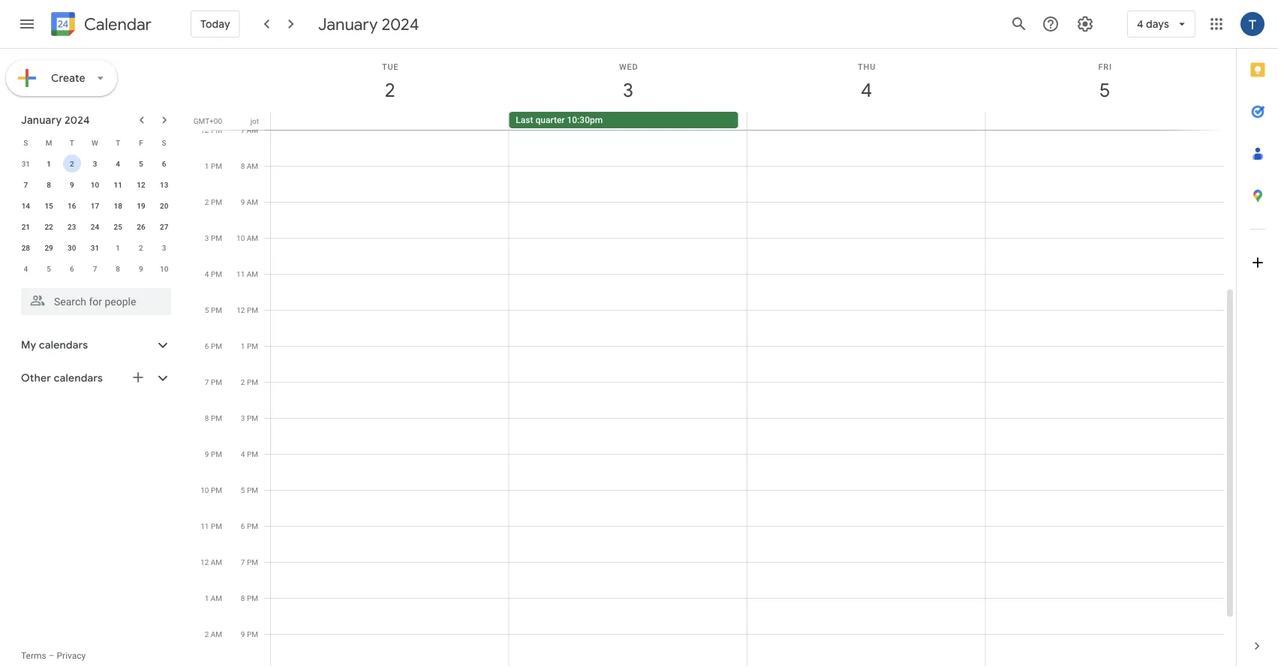 Task type: locate. For each thing, give the bounding box(es) containing it.
6
[[162, 159, 166, 168], [70, 264, 74, 273], [205, 342, 209, 351], [241, 522, 245, 531]]

2024
[[382, 14, 419, 35], [65, 113, 90, 127]]

31 inside 31 december element
[[22, 159, 30, 168]]

1 vertical spatial 5 pm
[[241, 486, 258, 495]]

1 horizontal spatial 6 pm
[[241, 522, 258, 531]]

4 inside thu 4
[[860, 78, 871, 102]]

7 pm
[[205, 378, 222, 387], [241, 558, 258, 567]]

calendar
[[84, 14, 152, 35]]

settings menu image
[[1076, 15, 1094, 33]]

add other calendars image
[[131, 370, 146, 385]]

0 vertical spatial january
[[318, 14, 378, 35]]

7 down 31 element
[[93, 264, 97, 273]]

15 element
[[40, 197, 58, 215]]

0 vertical spatial 4 pm
[[205, 269, 222, 278]]

7
[[241, 125, 245, 134], [24, 180, 28, 189], [93, 264, 97, 273], [205, 378, 209, 387], [241, 558, 245, 567]]

8 pm up 10 pm
[[205, 414, 222, 423]]

am up 8 am
[[247, 125, 258, 134]]

1 s from the left
[[24, 138, 28, 147]]

12 up 19
[[137, 180, 145, 189]]

1 vertical spatial 8 pm
[[241, 594, 258, 603]]

12 pm left 7 am
[[201, 125, 222, 134]]

am for 10 am
[[247, 233, 258, 242]]

29 element
[[40, 239, 58, 257]]

my
[[21, 339, 36, 352]]

calendars for other calendars
[[54, 372, 103, 385]]

0 horizontal spatial 11
[[114, 180, 122, 189]]

am down 1 am
[[211, 630, 222, 639]]

0 vertical spatial 12 pm
[[201, 125, 222, 134]]

terms – privacy
[[21, 651, 86, 661]]

10 february element
[[155, 260, 173, 278]]

10 up '11 am'
[[236, 233, 245, 242]]

am down 8 am
[[247, 197, 258, 206]]

12
[[201, 125, 209, 134], [137, 180, 145, 189], [237, 306, 245, 315], [200, 558, 209, 567]]

31 inside 31 element
[[91, 243, 99, 252]]

row containing 21
[[14, 216, 176, 237]]

0 horizontal spatial 12 pm
[[201, 125, 222, 134]]

5 row from the top
[[14, 216, 176, 237]]

fri 5
[[1098, 62, 1112, 102]]

calendars for my calendars
[[39, 339, 88, 352]]

january 2024 up tue
[[318, 14, 419, 35]]

10 up 17
[[91, 180, 99, 189]]

8 up 15 element
[[47, 180, 51, 189]]

wed 3
[[619, 62, 638, 102]]

31 up 14
[[22, 159, 30, 168]]

31 down 24
[[91, 243, 99, 252]]

29
[[45, 243, 53, 252]]

2 inside cell
[[70, 159, 74, 168]]

row up the 24 element
[[14, 195, 176, 216]]

4 inside dropdown button
[[1137, 17, 1144, 31]]

31
[[22, 159, 30, 168], [91, 243, 99, 252]]

row containing 28
[[14, 237, 176, 258]]

1 horizontal spatial 1 pm
[[241, 342, 258, 351]]

am for 1 am
[[211, 594, 222, 603]]

0 horizontal spatial january 2024
[[21, 113, 90, 127]]

other calendars
[[21, 372, 103, 385]]

3 row from the top
[[14, 174, 176, 195]]

privacy link
[[57, 651, 86, 661]]

1 horizontal spatial 4 pm
[[241, 450, 258, 459]]

am up 9 am
[[247, 161, 258, 170]]

9
[[70, 180, 74, 189], [241, 197, 245, 206], [139, 264, 143, 273], [205, 450, 209, 459], [241, 630, 245, 639]]

8 pm
[[205, 414, 222, 423], [241, 594, 258, 603]]

1 vertical spatial 6 pm
[[241, 522, 258, 531]]

2024 up tue
[[382, 14, 419, 35]]

0 vertical spatial 2 pm
[[205, 197, 222, 206]]

14
[[22, 201, 30, 210]]

row down w
[[14, 153, 176, 174]]

t
[[70, 138, 74, 147], [116, 138, 120, 147]]

row containing s
[[14, 132, 176, 153]]

1 horizontal spatial 3 pm
[[241, 414, 258, 423]]

2 link
[[373, 73, 407, 107]]

gmt+00
[[193, 116, 222, 125]]

9 pm right the 2 am
[[241, 630, 258, 639]]

0 horizontal spatial 31
[[22, 159, 30, 168]]

20
[[160, 201, 168, 210]]

fri
[[1098, 62, 1112, 71]]

0 vertical spatial 11
[[114, 180, 122, 189]]

30 element
[[63, 239, 81, 257]]

8 down 1 february element
[[116, 264, 120, 273]]

s up 31 december element
[[24, 138, 28, 147]]

1 row from the top
[[14, 132, 176, 153]]

4 row from the top
[[14, 195, 176, 216]]

25
[[114, 222, 122, 231]]

1 horizontal spatial 31
[[91, 243, 99, 252]]

1 pm
[[205, 161, 222, 170], [241, 342, 258, 351]]

31 element
[[86, 239, 104, 257]]

1 vertical spatial 31
[[91, 243, 99, 252]]

2024 down create
[[65, 113, 90, 127]]

create button
[[6, 60, 117, 96]]

7 right the 12 am
[[241, 558, 245, 567]]

1 horizontal spatial 2024
[[382, 14, 419, 35]]

19
[[137, 201, 145, 210]]

1 vertical spatial 12 pm
[[237, 306, 258, 315]]

today button
[[191, 6, 240, 42]]

3 inside wed 3
[[622, 78, 633, 102]]

25 element
[[109, 218, 127, 236]]

am for 11 am
[[247, 269, 258, 278]]

thu
[[858, 62, 876, 71]]

row up 10 element
[[14, 132, 176, 153]]

1 vertical spatial 1 pm
[[241, 342, 258, 351]]

1 horizontal spatial 5 pm
[[241, 486, 258, 495]]

pm
[[211, 125, 222, 134], [211, 161, 222, 170], [211, 197, 222, 206], [211, 233, 222, 242], [211, 269, 222, 278], [211, 306, 222, 315], [247, 306, 258, 315], [211, 342, 222, 351], [247, 342, 258, 351], [211, 378, 222, 387], [247, 378, 258, 387], [211, 414, 222, 423], [247, 414, 258, 423], [211, 450, 222, 459], [247, 450, 258, 459], [211, 486, 222, 495], [247, 486, 258, 495], [211, 522, 222, 531], [247, 522, 258, 531], [247, 558, 258, 567], [247, 594, 258, 603], [247, 630, 258, 639]]

3 pm
[[205, 233, 222, 242], [241, 414, 258, 423]]

0 horizontal spatial 3 pm
[[205, 233, 222, 242]]

1 pm down '11 am'
[[241, 342, 258, 351]]

28
[[22, 243, 30, 252]]

11 down the 10 am at the left
[[236, 269, 245, 278]]

31 december element
[[17, 155, 35, 173]]

0 horizontal spatial 1 pm
[[205, 161, 222, 170]]

jot
[[250, 116, 259, 125]]

0 horizontal spatial 9 pm
[[205, 450, 222, 459]]

10:30pm
[[567, 115, 603, 125]]

cell down "2" link
[[271, 112, 509, 130]]

0 horizontal spatial 5 pm
[[205, 306, 222, 315]]

4 days
[[1137, 17, 1169, 31]]

6 pm
[[205, 342, 222, 351], [241, 522, 258, 531]]

am for 2 am
[[211, 630, 222, 639]]

1 vertical spatial january 2024
[[21, 113, 90, 127]]

12 left 7 am
[[201, 125, 209, 134]]

7 am
[[241, 125, 258, 134]]

12 down 11 pm
[[200, 558, 209, 567]]

1 pm left 8 am
[[205, 161, 222, 170]]

0 horizontal spatial 6 pm
[[205, 342, 222, 351]]

1 horizontal spatial s
[[162, 138, 166, 147]]

5 link
[[1088, 73, 1122, 107]]

10 up 11 pm
[[201, 486, 209, 495]]

t up the 2 cell
[[70, 138, 74, 147]]

11
[[114, 180, 122, 189], [236, 269, 245, 278], [201, 522, 209, 531]]

9 pm
[[205, 450, 222, 459], [241, 630, 258, 639]]

5 pm
[[205, 306, 222, 315], [241, 486, 258, 495]]

30
[[68, 243, 76, 252]]

1 vertical spatial 9 pm
[[241, 630, 258, 639]]

1 horizontal spatial january 2024
[[318, 14, 419, 35]]

w
[[92, 138, 98, 147]]

cell down "5" link
[[985, 112, 1224, 130]]

row up 17 "element"
[[14, 174, 176, 195]]

wed
[[619, 62, 638, 71]]

0 horizontal spatial 7 pm
[[205, 378, 222, 387]]

12 pm
[[201, 125, 222, 134], [237, 306, 258, 315]]

11 inside 11 element
[[114, 180, 122, 189]]

10 down 3 february element
[[160, 264, 168, 273]]

january 2024 up m
[[21, 113, 90, 127]]

0 vertical spatial 9 pm
[[205, 450, 222, 459]]

9 february element
[[132, 260, 150, 278]]

11 up 18
[[114, 180, 122, 189]]

2 vertical spatial 11
[[201, 522, 209, 531]]

0 horizontal spatial 2024
[[65, 113, 90, 127]]

4 pm
[[205, 269, 222, 278], [241, 450, 258, 459]]

0 horizontal spatial 8 pm
[[205, 414, 222, 423]]

17
[[91, 201, 99, 210]]

8 up 9 am
[[241, 161, 245, 170]]

3
[[622, 78, 633, 102], [93, 159, 97, 168], [205, 233, 209, 242], [162, 243, 166, 252], [241, 414, 245, 423]]

0 horizontal spatial s
[[24, 138, 28, 147]]

0 horizontal spatial t
[[70, 138, 74, 147]]

9 up the 10 am at the left
[[241, 197, 245, 206]]

6 row from the top
[[14, 237, 176, 258]]

0 vertical spatial calendars
[[39, 339, 88, 352]]

0 horizontal spatial cell
[[271, 112, 509, 130]]

12 am
[[200, 558, 222, 567]]

row down 31 element
[[14, 258, 176, 279]]

11 up the 12 am
[[201, 522, 209, 531]]

2 row from the top
[[14, 153, 176, 174]]

None search field
[[0, 282, 186, 315]]

14 element
[[17, 197, 35, 215]]

1
[[47, 159, 51, 168], [205, 161, 209, 170], [116, 243, 120, 252], [241, 342, 245, 351], [205, 594, 209, 603]]

0 vertical spatial 2024
[[382, 14, 419, 35]]

am up 1 am
[[211, 558, 222, 567]]

1 vertical spatial 2 pm
[[241, 378, 258, 387]]

22 element
[[40, 218, 58, 236]]

13 element
[[155, 176, 173, 194]]

am down the 10 am at the left
[[247, 269, 258, 278]]

4
[[1137, 17, 1144, 31], [860, 78, 871, 102], [116, 159, 120, 168], [24, 264, 28, 273], [205, 269, 209, 278], [241, 450, 245, 459]]

7 row from the top
[[14, 258, 176, 279]]

grid
[[192, 49, 1236, 667]]

calendar heading
[[81, 14, 152, 35]]

1 horizontal spatial 8 pm
[[241, 594, 258, 603]]

1 horizontal spatial 7 pm
[[241, 558, 258, 567]]

row group containing 31
[[14, 153, 176, 279]]

last quarter 10:30pm button
[[509, 112, 738, 128]]

1 horizontal spatial cell
[[985, 112, 1224, 130]]

row
[[14, 132, 176, 153], [14, 153, 176, 174], [14, 174, 176, 195], [14, 195, 176, 216], [14, 216, 176, 237], [14, 237, 176, 258], [14, 258, 176, 279]]

2
[[384, 78, 395, 102], [70, 159, 74, 168], [205, 197, 209, 206], [139, 243, 143, 252], [241, 378, 245, 387], [205, 630, 209, 639]]

8 inside "element"
[[116, 264, 120, 273]]

am down 9 am
[[247, 233, 258, 242]]

calendars
[[39, 339, 88, 352], [54, 372, 103, 385]]

0 horizontal spatial 2 pm
[[205, 197, 222, 206]]

8
[[241, 161, 245, 170], [47, 180, 51, 189], [116, 264, 120, 273], [205, 414, 209, 423], [241, 594, 245, 603]]

2 horizontal spatial 11
[[236, 269, 245, 278]]

row down 17 "element"
[[14, 216, 176, 237]]

10 for 10 february element
[[160, 264, 168, 273]]

1 horizontal spatial t
[[116, 138, 120, 147]]

0 vertical spatial 8 pm
[[205, 414, 222, 423]]

24
[[91, 222, 99, 231]]

tab list
[[1237, 49, 1278, 625]]

12 element
[[132, 176, 150, 194]]

5
[[1099, 78, 1109, 102], [139, 159, 143, 168], [47, 264, 51, 273], [205, 306, 209, 315], [241, 486, 245, 495]]

am up the 2 am
[[211, 594, 222, 603]]

26 element
[[132, 218, 150, 236]]

1 vertical spatial calendars
[[54, 372, 103, 385]]

9 right the 2 am
[[241, 630, 245, 639]]

1 horizontal spatial 11
[[201, 522, 209, 531]]

13
[[160, 180, 168, 189]]

2 cell
[[60, 153, 83, 174]]

am
[[247, 125, 258, 134], [247, 161, 258, 170], [247, 197, 258, 206], [247, 233, 258, 242], [247, 269, 258, 278], [211, 558, 222, 567], [211, 594, 222, 603], [211, 630, 222, 639]]

row containing 4
[[14, 258, 176, 279]]

t left f
[[116, 138, 120, 147]]

privacy
[[57, 651, 86, 661]]

0 vertical spatial 3 pm
[[205, 233, 222, 242]]

cell
[[271, 112, 509, 130], [985, 112, 1224, 130]]

january 2024
[[318, 14, 419, 35], [21, 113, 90, 127]]

terms
[[21, 651, 46, 661]]

january
[[318, 14, 378, 35], [21, 113, 62, 127]]

1 vertical spatial 11
[[236, 269, 245, 278]]

calendars up other calendars
[[39, 339, 88, 352]]

s
[[24, 138, 28, 147], [162, 138, 166, 147]]

am for 9 am
[[247, 197, 258, 206]]

calendars down my calendars dropdown button
[[54, 372, 103, 385]]

9 down 2 february "element" on the top left
[[139, 264, 143, 273]]

s right f
[[162, 138, 166, 147]]

8 pm right 1 am
[[241, 594, 258, 603]]

1 horizontal spatial 12 pm
[[237, 306, 258, 315]]

other
[[21, 372, 51, 385]]

row containing 7
[[14, 174, 176, 195]]

0 vertical spatial 31
[[22, 159, 30, 168]]

28 element
[[17, 239, 35, 257]]

terms link
[[21, 651, 46, 661]]

row up 7 february "element"
[[14, 237, 176, 258]]

my calendars
[[21, 339, 88, 352]]

11 am
[[236, 269, 258, 278]]

9 pm up 10 pm
[[205, 450, 222, 459]]

2 pm
[[205, 197, 222, 206], [241, 378, 258, 387]]

0 vertical spatial 7 pm
[[205, 378, 222, 387]]

row group
[[14, 153, 176, 279]]

10 am
[[236, 233, 258, 242]]

12 pm down '11 am'
[[237, 306, 258, 315]]

19 element
[[132, 197, 150, 215]]

last quarter 10:30pm row
[[264, 112, 1236, 130]]

12 inside january 2024 grid
[[137, 180, 145, 189]]

1 vertical spatial january
[[21, 113, 62, 127]]



Task type: vqa. For each thing, say whether or not it's contained in the screenshot.
left 1:24Pm
no



Task type: describe. For each thing, give the bounding box(es) containing it.
18 element
[[109, 197, 127, 215]]

9 up 16 element
[[70, 180, 74, 189]]

2 february element
[[132, 239, 150, 257]]

4 link
[[850, 73, 884, 107]]

17 element
[[86, 197, 104, 215]]

9 am
[[241, 197, 258, 206]]

10 for 10 am
[[236, 233, 245, 242]]

11 element
[[109, 176, 127, 194]]

4 days button
[[1127, 6, 1196, 42]]

11 for 11 am
[[236, 269, 245, 278]]

0 vertical spatial 6 pm
[[205, 342, 222, 351]]

20 element
[[155, 197, 173, 215]]

27
[[160, 222, 168, 231]]

6 february element
[[63, 260, 81, 278]]

15
[[45, 201, 53, 210]]

am for 8 am
[[247, 161, 258, 170]]

12 down '11 am'
[[237, 306, 245, 315]]

main drawer image
[[18, 15, 36, 33]]

am for 12 am
[[211, 558, 222, 567]]

0 vertical spatial january 2024
[[318, 14, 419, 35]]

last
[[516, 115, 533, 125]]

1 horizontal spatial 9 pm
[[241, 630, 258, 639]]

8 am
[[241, 161, 258, 170]]

last quarter 10:30pm
[[516, 115, 603, 125]]

1 vertical spatial 2024
[[65, 113, 90, 127]]

1 left 8 am
[[205, 161, 209, 170]]

1 horizontal spatial 2 pm
[[241, 378, 258, 387]]

3 link
[[611, 73, 646, 107]]

am for 7 am
[[247, 125, 258, 134]]

m
[[46, 138, 52, 147]]

18
[[114, 201, 122, 210]]

1 up 8 february "element"
[[116, 243, 120, 252]]

10 pm
[[201, 486, 222, 495]]

5 inside fri 5
[[1099, 78, 1109, 102]]

10 for 10 pm
[[201, 486, 209, 495]]

0 horizontal spatial 4 pm
[[205, 269, 222, 278]]

tue
[[382, 62, 399, 71]]

2 cell from the left
[[985, 112, 1224, 130]]

8 february element
[[109, 260, 127, 278]]

2 am
[[205, 630, 222, 639]]

1 down m
[[47, 159, 51, 168]]

days
[[1146, 17, 1169, 31]]

8 right 1 am
[[241, 594, 245, 603]]

–
[[49, 651, 54, 661]]

21 element
[[17, 218, 35, 236]]

16
[[68, 201, 76, 210]]

16 element
[[63, 197, 81, 215]]

thu 4
[[858, 62, 876, 102]]

7 february element
[[86, 260, 104, 278]]

22
[[45, 222, 53, 231]]

1 cell from the left
[[271, 112, 509, 130]]

10 element
[[86, 176, 104, 194]]

my calendars button
[[3, 333, 186, 357]]

1 vertical spatial 3 pm
[[241, 414, 258, 423]]

1 t from the left
[[70, 138, 74, 147]]

27 element
[[155, 218, 173, 236]]

7 inside 7 february "element"
[[93, 264, 97, 273]]

3 inside 3 february element
[[162, 243, 166, 252]]

5 february element
[[40, 260, 58, 278]]

11 pm
[[201, 522, 222, 531]]

january 2024 grid
[[14, 132, 176, 279]]

grid containing 2
[[192, 49, 1236, 667]]

1 down the 12 am
[[205, 594, 209, 603]]

23
[[68, 222, 76, 231]]

3 february element
[[155, 239, 173, 257]]

1 horizontal spatial january
[[318, 14, 378, 35]]

24 element
[[86, 218, 104, 236]]

31 for 31 element
[[91, 243, 99, 252]]

1 down '11 am'
[[241, 342, 245, 351]]

7 down 31 december element
[[24, 180, 28, 189]]

4 february element
[[17, 260, 35, 278]]

11 for 11 pm
[[201, 522, 209, 531]]

f
[[139, 138, 143, 147]]

1 vertical spatial 4 pm
[[241, 450, 258, 459]]

2 t from the left
[[116, 138, 120, 147]]

1 vertical spatial 7 pm
[[241, 558, 258, 567]]

1 february element
[[109, 239, 127, 257]]

7 left jot
[[241, 125, 245, 134]]

21
[[22, 222, 30, 231]]

2 inside tue 2
[[384, 78, 395, 102]]

today
[[200, 17, 230, 31]]

2 inside "element"
[[139, 243, 143, 252]]

calendar element
[[48, 9, 152, 42]]

other calendars button
[[3, 366, 186, 390]]

10 for 10 element
[[91, 180, 99, 189]]

create
[[51, 71, 85, 85]]

2 s from the left
[[162, 138, 166, 147]]

0 vertical spatial 1 pm
[[205, 161, 222, 170]]

23 element
[[63, 218, 81, 236]]

7 right add other calendars icon
[[205, 378, 209, 387]]

row containing 31
[[14, 153, 176, 174]]

8 up 10 pm
[[205, 414, 209, 423]]

0 horizontal spatial january
[[21, 113, 62, 127]]

9 up 10 pm
[[205, 450, 209, 459]]

0 vertical spatial 5 pm
[[205, 306, 222, 315]]

tue 2
[[382, 62, 399, 102]]

11 for 11
[[114, 180, 122, 189]]

31 for 31 december element
[[22, 159, 30, 168]]

1 am
[[205, 594, 222, 603]]

26
[[137, 222, 145, 231]]

Search for people text field
[[30, 288, 162, 315]]

quarter
[[535, 115, 565, 125]]

row containing 14
[[14, 195, 176, 216]]



